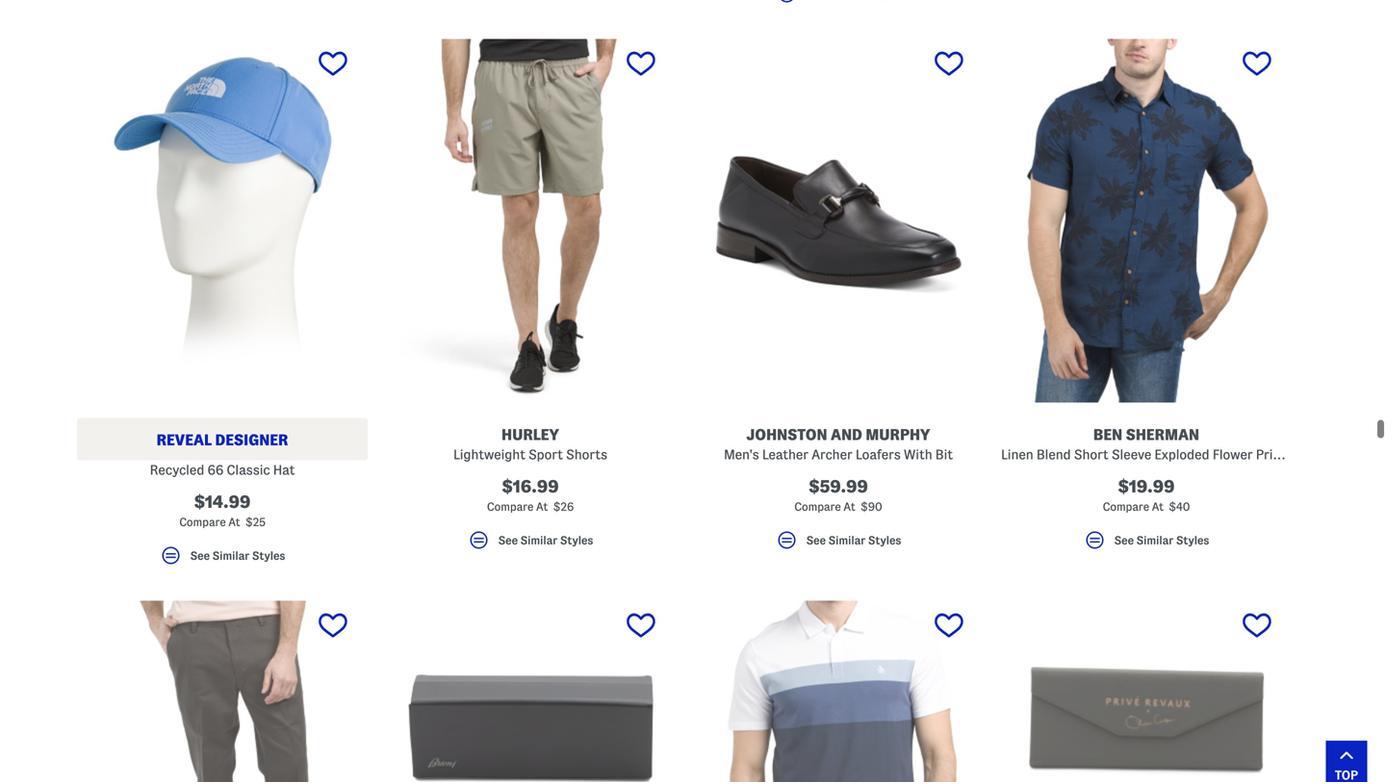Task type: describe. For each thing, give the bounding box(es) containing it.
see similar styles button down $14.99 compare at              $25 in the bottom left of the page
[[77, 545, 368, 576]]

ben
[[1093, 427, 1123, 443]]

print
[[1256, 448, 1286, 462]]

with
[[904, 448, 932, 462]]

blend
[[1037, 448, 1071, 462]]

and
[[831, 427, 862, 443]]

ben sherman linen blend short sleeve exploded flower print shirt $19.99 compare at              $40 element
[[1001, 39, 1320, 561]]

see inside the reveal designer recycled 66 classic hat $14.99 compare at              $25 element
[[190, 550, 210, 562]]

see similar styles for $16.99
[[498, 535, 593, 547]]

hurley
[[502, 427, 559, 443]]

see for $19.99
[[1114, 535, 1134, 547]]

see similar styles for $59.99
[[806, 535, 901, 547]]

similar for $16.99
[[520, 535, 558, 547]]

reveal designer
[[156, 432, 288, 449]]

murphy
[[866, 427, 930, 443]]

$26
[[553, 501, 574, 513]]

shorts
[[566, 448, 607, 462]]

linen
[[1001, 448, 1034, 462]]

recycled 66 classic hat image
[[77, 39, 368, 403]]

$40
[[1169, 501, 1190, 513]]

leather
[[762, 448, 809, 462]]

archer
[[812, 448, 853, 462]]

hurley lightweight sport shorts $16.99 compare at              $26 element
[[385, 39, 676, 561]]

johnston
[[747, 427, 827, 443]]

$59.99
[[809, 478, 868, 496]]

ben sherman linen blend short sleeve exploded flower print shirt
[[1001, 427, 1320, 462]]

sherman
[[1126, 427, 1200, 443]]

see similar styles button for $16.99
[[385, 529, 676, 561]]

exploded
[[1155, 448, 1210, 462]]

recycled
[[150, 463, 204, 478]]

styles inside the reveal designer recycled 66 classic hat $14.99 compare at              $25 element
[[252, 550, 285, 562]]

see similar styles button for $19.99
[[1001, 529, 1292, 561]]

lightweight
[[453, 448, 525, 462]]

bit
[[935, 448, 953, 462]]

$59.99 compare at              $90
[[794, 478, 882, 513]]

compare for $16.99
[[487, 501, 534, 513]]

classic
[[227, 463, 270, 478]]



Task type: vqa. For each thing, say whether or not it's contained in the screenshot.
Designer
yes



Task type: locate. For each thing, give the bounding box(es) containing it.
hurley lightweight sport shorts
[[453, 427, 607, 462]]

$16.99
[[502, 478, 559, 496]]

styles
[[560, 535, 593, 547], [868, 535, 901, 547], [1176, 535, 1209, 547], [252, 550, 285, 562]]

see down $19.99 compare at              $40
[[1114, 535, 1134, 547]]

see similar styles down $90
[[806, 535, 901, 547]]

similar down $40
[[1137, 535, 1174, 547]]

see similar styles button
[[385, 529, 676, 561], [693, 529, 984, 561], [1001, 529, 1292, 561], [77, 545, 368, 576]]

similar inside hurley lightweight sport shorts $16.99 compare at              $26 "element"
[[520, 535, 558, 547]]

reveal designer recycled 66 classic hat $14.99 compare at              $25 element
[[77, 39, 368, 576]]

see
[[498, 535, 518, 547], [806, 535, 826, 547], [1114, 535, 1134, 547], [190, 550, 210, 562]]

see similar styles inside ben sherman linen blend short sleeve exploded flower print shirt $19.99 compare at              $40 element
[[1114, 535, 1209, 547]]

reveal
[[156, 432, 212, 449]]

similar for $59.99
[[828, 535, 866, 547]]

lightweight sport shorts image
[[385, 39, 676, 403]]

styles for $19.99
[[1176, 535, 1209, 547]]

recycled 66 classic hat
[[150, 463, 295, 478]]

compare down $14.99
[[179, 517, 226, 529]]

66
[[207, 463, 224, 478]]

$90
[[861, 501, 882, 513]]

styles down $25
[[252, 550, 285, 562]]

similar inside johnston and murphy men's leather archer loafers with bit $59.99 compare at              $90 element
[[828, 535, 866, 547]]

compare inside $16.99 compare at              $26
[[487, 501, 534, 513]]

designer
[[215, 432, 288, 449]]

short
[[1074, 448, 1109, 462]]

compare inside $14.99 compare at              $25
[[179, 517, 226, 529]]

johnston and murphy men's leather archer loafers with bit
[[724, 427, 953, 462]]

compare inside $19.99 compare at              $40
[[1103, 501, 1149, 513]]

styles inside ben sherman linen blend short sleeve exploded flower print shirt $19.99 compare at              $40 element
[[1176, 535, 1209, 547]]

styles for $59.99
[[868, 535, 901, 547]]

see similar styles button down '$59.99 compare at              $90'
[[693, 529, 984, 561]]

see inside ben sherman linen blend short sleeve exploded flower print shirt $19.99 compare at              $40 element
[[1114, 535, 1134, 547]]

compare down the $59.99
[[794, 501, 841, 513]]

similar down $90
[[828, 535, 866, 547]]

compare down $16.99
[[487, 501, 534, 513]]

see similar styles
[[498, 535, 593, 547], [806, 535, 901, 547], [1114, 535, 1209, 547], [190, 550, 285, 562]]

shirt
[[1289, 448, 1320, 462]]

$25
[[245, 517, 265, 529]]

see down $14.99 compare at              $25 in the bottom left of the page
[[190, 550, 210, 562]]

styles down $90
[[868, 535, 901, 547]]

compare for $19.99
[[1103, 501, 1149, 513]]

see similar styles button down $19.99 compare at              $40
[[1001, 529, 1292, 561]]

sleeve
[[1112, 448, 1152, 462]]

johnston and murphy men's leather archer loafers with bit $59.99 compare at              $90 element
[[693, 39, 984, 561]]

styles inside johnston and murphy men's leather archer loafers with bit $59.99 compare at              $90 element
[[868, 535, 901, 547]]

linen blend short sleeve exploded flower print shirt image
[[1001, 39, 1292, 403]]

see similar styles down $25
[[190, 550, 285, 562]]

sport
[[529, 448, 563, 462]]

see similar styles button down $16.99 compare at              $26
[[385, 529, 676, 561]]

see similar styles down $26
[[498, 535, 593, 547]]

similar for $19.99
[[1137, 535, 1174, 547]]

similar inside ben sherman linen blend short sleeve exploded flower print shirt $19.99 compare at              $40 element
[[1137, 535, 1174, 547]]

similar
[[520, 535, 558, 547], [828, 535, 866, 547], [1137, 535, 1174, 547], [212, 550, 250, 562]]

$16.99 compare at              $26
[[487, 478, 574, 513]]

see similar styles down $40
[[1114, 535, 1209, 547]]

see for $16.99
[[498, 535, 518, 547]]

similar down $25
[[212, 550, 250, 562]]

compare down $19.99
[[1103, 501, 1149, 513]]

see similar styles for $19.99
[[1114, 535, 1209, 547]]

see inside hurley lightweight sport shorts $16.99 compare at              $26 "element"
[[498, 535, 518, 547]]

compare
[[487, 501, 534, 513], [794, 501, 841, 513], [1103, 501, 1149, 513], [179, 517, 226, 529]]

hat
[[273, 463, 295, 478]]

see similar styles inside hurley lightweight sport shorts $16.99 compare at              $26 "element"
[[498, 535, 593, 547]]

styles down $26
[[560, 535, 593, 547]]

see inside johnston and murphy men's leather archer loafers with bit $59.99 compare at              $90 element
[[806, 535, 826, 547]]

styles for $16.99
[[560, 535, 593, 547]]

loafers
[[856, 448, 901, 462]]

see down $16.99 compare at              $26
[[498, 535, 518, 547]]

$14.99 compare at              $25
[[179, 493, 265, 529]]

compare inside '$59.99 compare at              $90'
[[794, 501, 841, 513]]

styles down $40
[[1176, 535, 1209, 547]]

similar inside the reveal designer recycled 66 classic hat $14.99 compare at              $25 element
[[212, 550, 250, 562]]

see for $59.99
[[806, 535, 826, 547]]

see similar styles button inside ben sherman linen blend short sleeve exploded flower print shirt $19.99 compare at              $40 element
[[1001, 529, 1292, 561]]

similar down $26
[[520, 535, 558, 547]]

men's
[[724, 448, 759, 462]]

see down '$59.99 compare at              $90'
[[806, 535, 826, 547]]

see similar styles inside the reveal designer recycled 66 classic hat $14.99 compare at              $25 element
[[190, 550, 285, 562]]

$14.99
[[194, 493, 251, 512]]

see similar styles button for $59.99
[[693, 529, 984, 561]]

$19.99 compare at              $40
[[1103, 478, 1190, 513]]

see similar styles inside johnston and murphy men's leather archer loafers with bit $59.99 compare at              $90 element
[[806, 535, 901, 547]]

$19.99
[[1118, 478, 1175, 496]]

styles inside hurley lightweight sport shorts $16.99 compare at              $26 "element"
[[560, 535, 593, 547]]

flower
[[1213, 448, 1253, 462]]

compare for $59.99
[[794, 501, 841, 513]]



